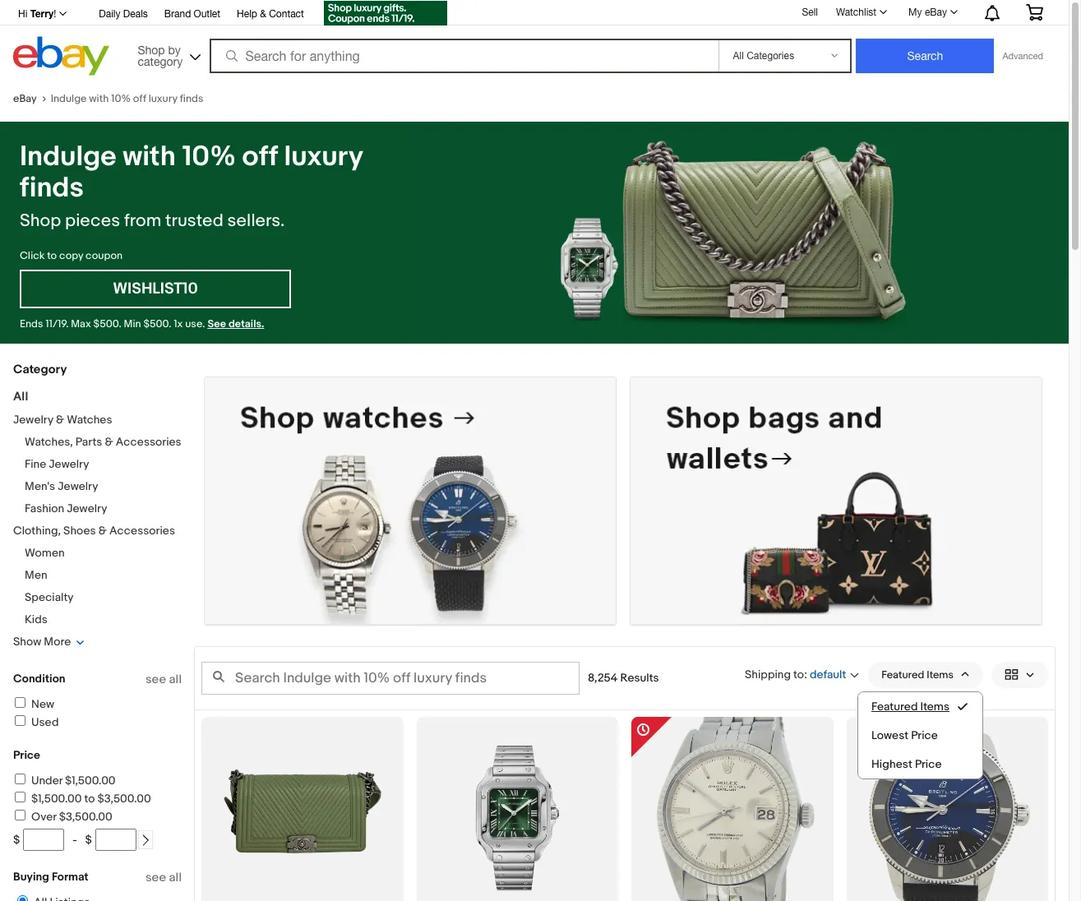 Task type: locate. For each thing, give the bounding box(es) containing it.
1 vertical spatial shop
[[20, 211, 61, 232]]

$
[[13, 833, 20, 847], [85, 833, 92, 847]]

rolex datejust men stainless steel watch 18k white gold fluted bezel silver 1601 image
[[645, 717, 821, 902]]

featured up featured items "link"
[[882, 669, 925, 682]]

:
[[805, 668, 808, 681]]

view: gallery view image
[[1005, 667, 1036, 684]]

indulge
[[51, 92, 87, 105], [20, 140, 117, 174]]

10% up trusted
[[182, 140, 236, 174]]

with down indulge with 10% off luxury finds
[[123, 140, 176, 174]]

specialty
[[25, 591, 74, 605]]

jewelry up men's jewelry link
[[49, 457, 89, 471]]

lowest price
[[872, 729, 939, 743]]

0 horizontal spatial to
[[47, 249, 57, 262]]

1 see all button from the top
[[146, 672, 182, 688]]

None submit
[[857, 39, 995, 73]]

0 vertical spatial luxury
[[149, 92, 178, 105]]

& up watches,
[[56, 413, 64, 427]]

$1,500.00 up $1,500.00 to $3,500.00
[[65, 774, 116, 788]]

0 vertical spatial all
[[169, 672, 182, 688]]

1 vertical spatial all
[[169, 870, 182, 886]]

ends
[[20, 318, 43, 331]]

None text field
[[205, 378, 616, 625]]

0 horizontal spatial finds
[[20, 171, 84, 206]]

jewelry & watches watches, parts & accessories fine jewelry men's jewelry fashion jewelry clothing, shoes & accessories women men specialty kids
[[13, 413, 182, 627]]

to
[[47, 249, 57, 262], [794, 668, 805, 681], [84, 792, 95, 806]]

8,254
[[588, 671, 618, 685]]

Enter your search keyword text field
[[202, 662, 580, 695]]

click to copy coupon
[[20, 249, 123, 262]]

results
[[621, 671, 659, 685]]

default
[[810, 668, 847, 682]]

$1,500.00 to $3,500.00 link
[[12, 792, 151, 806]]

$3,500.00 down $1,500.00 to $3,500.00 link
[[59, 810, 113, 824]]

0 horizontal spatial with
[[89, 92, 109, 105]]

0 vertical spatial finds
[[180, 92, 204, 105]]

featured items
[[882, 669, 954, 682], [872, 700, 950, 714]]

finds up 'pieces'
[[20, 171, 84, 206]]

price up "highest price" link
[[912, 729, 939, 743]]

1 see from the top
[[146, 672, 166, 688]]

featured up lowest
[[872, 700, 919, 714]]

accessories right parts
[[116, 435, 182, 449]]

1 vertical spatial accessories
[[109, 524, 175, 538]]

2 all from the top
[[169, 870, 182, 886]]

highest
[[872, 758, 913, 772]]

featured items up featured items "link"
[[882, 669, 954, 682]]

0 vertical spatial off
[[133, 92, 146, 105]]

items inside "link"
[[921, 700, 950, 714]]

items up lowest price link
[[921, 700, 950, 714]]

indulge inside indulge with 10% off luxury finds shop pieces from trusted sellers.
[[20, 140, 117, 174]]

0 vertical spatial featured
[[882, 669, 925, 682]]

luxury inside indulge with 10% off luxury finds shop pieces from trusted sellers.
[[284, 140, 363, 174]]

over $3,500.00 link
[[12, 810, 113, 824]]

with inside indulge with 10% off luxury finds shop pieces from trusted sellers.
[[123, 140, 176, 174]]

with
[[89, 92, 109, 105], [123, 140, 176, 174]]

1 vertical spatial items
[[921, 700, 950, 714]]

max
[[71, 318, 91, 331]]

my ebay
[[909, 7, 948, 18]]

daily
[[99, 8, 121, 20]]

watchlist
[[837, 7, 877, 18]]

1 vertical spatial $3,500.00
[[59, 810, 113, 824]]

0 vertical spatial featured items
[[882, 669, 954, 682]]

featured items inside featured items 'dropdown button'
[[882, 669, 954, 682]]

New checkbox
[[15, 698, 26, 708]]

2 horizontal spatial to
[[794, 668, 805, 681]]

1 horizontal spatial $
[[85, 833, 92, 847]]

off
[[133, 92, 146, 105], [242, 140, 278, 174]]

finds inside indulge with 10% off luxury finds shop pieces from trusted sellers.
[[20, 171, 84, 206]]

finds for indulge with 10% off luxury finds
[[180, 92, 204, 105]]

featured inside 'dropdown button'
[[882, 669, 925, 682]]

brand outlet
[[164, 8, 221, 20]]

get the coupon image
[[324, 1, 447, 26]]

1 vertical spatial $1,500.00
[[31, 792, 82, 806]]

to inside shipping to : default
[[794, 668, 805, 681]]

0 horizontal spatial $500.
[[93, 318, 121, 331]]

by
[[168, 43, 181, 56]]

1 vertical spatial see all
[[146, 870, 182, 886]]

see all for buying format
[[146, 870, 182, 886]]

items for featured items "link"
[[921, 700, 950, 714]]

featured items for featured items 'dropdown button'
[[882, 669, 954, 682]]

1 vertical spatial luxury
[[284, 140, 363, 174]]

2 see all from the top
[[146, 870, 182, 886]]

daily deals link
[[99, 6, 148, 24]]

used
[[31, 716, 59, 730]]

$3,500.00 up maximum value text box
[[98, 792, 151, 806]]

0 horizontal spatial luxury
[[149, 92, 178, 105]]

featured items inside featured items "link"
[[872, 700, 950, 714]]

parts
[[76, 435, 102, 449]]

1 horizontal spatial shop
[[138, 43, 165, 56]]

off down category
[[133, 92, 146, 105]]

handbags image
[[631, 378, 1042, 624]]

2 $ from the left
[[85, 833, 92, 847]]

0 vertical spatial see all button
[[146, 672, 182, 688]]

1 vertical spatial to
[[794, 668, 805, 681]]

$ down over $3,500.00 checkbox
[[13, 833, 20, 847]]

All Listings radio
[[17, 896, 28, 902]]

1 vertical spatial indulge
[[20, 140, 117, 174]]

jewelry & watches link
[[13, 413, 112, 427]]

0 horizontal spatial off
[[133, 92, 146, 105]]

1 $ from the left
[[13, 833, 20, 847]]

with right ebay link
[[89, 92, 109, 105]]

see
[[146, 672, 166, 688], [146, 870, 166, 886]]

1 vertical spatial see all button
[[146, 870, 182, 886]]

$500. left min
[[93, 318, 121, 331]]

my ebay link
[[900, 2, 966, 22]]

$500.
[[93, 318, 121, 331], [144, 318, 172, 331]]

all
[[169, 672, 182, 688], [169, 870, 182, 886]]

1 horizontal spatial 10%
[[182, 140, 236, 174]]

accessories
[[116, 435, 182, 449], [109, 524, 175, 538]]

0 vertical spatial $1,500.00
[[65, 774, 116, 788]]

from
[[124, 211, 161, 232]]

see for buying format
[[146, 870, 166, 886]]

1 horizontal spatial ebay
[[925, 7, 948, 18]]

featured inside "link"
[[872, 700, 919, 714]]

1 vertical spatial ebay
[[13, 92, 37, 105]]

items up featured items "link"
[[927, 669, 954, 682]]

1 all from the top
[[169, 672, 182, 688]]

0 horizontal spatial ebay
[[13, 92, 37, 105]]

1 vertical spatial 10%
[[182, 140, 236, 174]]

0 vertical spatial ebay
[[925, 7, 948, 18]]

ends 11/19. max $500. min $500. 1x use. see details.
[[20, 318, 264, 331]]

1 horizontal spatial finds
[[180, 92, 204, 105]]

to down under $1,500.00
[[84, 792, 95, 806]]

items inside 'dropdown button'
[[927, 669, 954, 682]]

0 vertical spatial see all
[[146, 672, 182, 688]]

!
[[54, 8, 56, 20]]

1 vertical spatial featured
[[872, 700, 919, 714]]

main content containing shipping to
[[194, 364, 1056, 902]]

under
[[31, 774, 63, 788]]

men's jewelry link
[[25, 480, 98, 494]]

0 horizontal spatial $
[[13, 833, 20, 847]]

clothing,
[[13, 524, 61, 538]]

price for highest price
[[916, 758, 942, 772]]

kids link
[[25, 613, 48, 627]]

0 vertical spatial with
[[89, 92, 109, 105]]

0 vertical spatial $3,500.00
[[98, 792, 151, 806]]

items
[[927, 669, 954, 682], [921, 700, 950, 714]]

1 vertical spatial featured items
[[872, 700, 950, 714]]

off inside indulge with 10% off luxury finds shop pieces from trusted sellers.
[[242, 140, 278, 174]]

shop up click
[[20, 211, 61, 232]]

shop by category banner
[[9, 0, 1056, 80]]

ebay
[[925, 7, 948, 18], [13, 92, 37, 105]]

10% inside indulge with 10% off luxury finds shop pieces from trusted sellers.
[[182, 140, 236, 174]]

wishlist10 button
[[20, 270, 291, 309]]

accessories right shoes
[[109, 524, 175, 538]]

0 vertical spatial see
[[146, 672, 166, 688]]

luxury
[[149, 92, 178, 105], [284, 140, 363, 174]]

2 see all button from the top
[[146, 870, 182, 886]]

1 vertical spatial finds
[[20, 171, 84, 206]]

1 horizontal spatial $500.
[[144, 318, 172, 331]]

1 horizontal spatial luxury
[[284, 140, 363, 174]]

&
[[260, 8, 266, 20], [56, 413, 64, 427], [105, 435, 113, 449], [99, 524, 107, 538]]

1 see all from the top
[[146, 672, 182, 688]]

0 vertical spatial shop
[[138, 43, 165, 56]]

& right help
[[260, 8, 266, 20]]

$1,500.00 up over $3,500.00 link
[[31, 792, 82, 806]]

help
[[237, 8, 257, 20]]

0 vertical spatial items
[[927, 669, 954, 682]]

$3,500.00
[[98, 792, 151, 806], [59, 810, 113, 824]]

1 $500. from the left
[[93, 318, 121, 331]]

ebay inside 'link'
[[925, 7, 948, 18]]

fine
[[25, 457, 46, 471]]

fine jewelry link
[[25, 457, 89, 471]]

off up sellers.
[[242, 140, 278, 174]]

see for condition
[[146, 672, 166, 688]]

1 horizontal spatial to
[[84, 792, 95, 806]]

to left default
[[794, 668, 805, 681]]

2 see from the top
[[146, 870, 166, 886]]

help & contact link
[[237, 6, 304, 24]]

$ right -
[[85, 833, 92, 847]]

0 vertical spatial indulge
[[51, 92, 87, 105]]

price
[[912, 729, 939, 743], [13, 749, 40, 763], [916, 758, 942, 772]]

finds
[[180, 92, 204, 105], [20, 171, 84, 206]]

mens 46mm breitling super ocean automatic watch with blue and dial rubber strap image
[[850, 717, 1046, 902]]

advanced link
[[995, 39, 1052, 72]]

my
[[909, 7, 923, 18]]

10% down shop by category dropdown button
[[111, 92, 131, 105]]

1 vertical spatial with
[[123, 140, 176, 174]]

items for featured items 'dropdown button'
[[927, 669, 954, 682]]

shop left by
[[138, 43, 165, 56]]

new
[[31, 698, 54, 712]]

hi
[[18, 8, 27, 20]]

to left copy
[[47, 249, 57, 262]]

use.
[[185, 318, 205, 331]]

0 horizontal spatial shop
[[20, 211, 61, 232]]

0 vertical spatial accessories
[[116, 435, 182, 449]]

$ for maximum value text box
[[85, 833, 92, 847]]

$500. left 1x
[[144, 318, 172, 331]]

1x
[[174, 318, 183, 331]]

featured items up lowest price
[[872, 700, 950, 714]]

$ for minimum value text field
[[13, 833, 20, 847]]

None text field
[[631, 378, 1042, 625]]

$1,500.00 to $3,500.00
[[31, 792, 151, 806]]

1 vertical spatial off
[[242, 140, 278, 174]]

1 vertical spatial see
[[146, 870, 166, 886]]

0 horizontal spatial 10%
[[111, 92, 131, 105]]

shop inside indulge with 10% off luxury finds shop pieces from trusted sellers.
[[20, 211, 61, 232]]

jewelry down the all
[[13, 413, 53, 427]]

10%
[[111, 92, 131, 105], [182, 140, 236, 174]]

with for indulge with 10% off luxury finds shop pieces from trusted sellers.
[[123, 140, 176, 174]]

1 horizontal spatial off
[[242, 140, 278, 174]]

main content
[[194, 364, 1056, 902]]

watches,
[[25, 435, 73, 449]]

under $1,500.00
[[31, 774, 116, 788]]

indulge for indulge with 10% off luxury finds
[[51, 92, 87, 105]]

price down lowest price link
[[916, 758, 942, 772]]

featured
[[882, 669, 925, 682], [872, 700, 919, 714]]

shop
[[138, 43, 165, 56], [20, 211, 61, 232]]

1 horizontal spatial with
[[123, 140, 176, 174]]

2 vertical spatial to
[[84, 792, 95, 806]]

luxury for indulge with 10% off luxury finds
[[149, 92, 178, 105]]

0 vertical spatial 10%
[[111, 92, 131, 105]]

hi terry !
[[18, 7, 56, 20]]

0 vertical spatial to
[[47, 249, 57, 262]]

finds down category
[[180, 92, 204, 105]]

women
[[25, 546, 65, 560]]



Task type: describe. For each thing, give the bounding box(es) containing it.
shop inside shop by category
[[138, 43, 165, 56]]

2 $500. from the left
[[144, 318, 172, 331]]

$1,500.00 to $3,500.00 checkbox
[[15, 792, 26, 803]]

over
[[31, 810, 56, 824]]

none submit inside shop by category banner
[[857, 39, 995, 73]]

pieces
[[65, 211, 120, 232]]

sellers.
[[228, 211, 285, 232]]

jewelry up fashion jewelry link
[[58, 480, 98, 494]]

sell
[[802, 6, 819, 18]]

your shopping cart image
[[1026, 4, 1045, 21]]

deals
[[123, 8, 148, 20]]

contact
[[269, 8, 304, 20]]

chanel calfskin chevron quilted medium boy flap light green bag image
[[202, 717, 404, 902]]

show more
[[13, 635, 71, 649]]

indulge with 10% off luxury finds shop pieces from trusted sellers.
[[20, 140, 363, 232]]

fashion
[[25, 502, 64, 516]]

featured items button
[[869, 662, 984, 688]]

brand
[[164, 8, 191, 20]]

under $1,500.00 link
[[12, 774, 116, 788]]

lowest price link
[[859, 721, 983, 750]]

format
[[52, 870, 89, 884]]

trusted
[[165, 211, 224, 232]]

buying format
[[13, 870, 89, 884]]

price for lowest price
[[912, 729, 939, 743]]

brand outlet link
[[164, 6, 221, 24]]

Minimum Value text field
[[23, 829, 64, 852]]

featured for featured items 'dropdown button'
[[882, 669, 925, 682]]

category
[[138, 55, 183, 68]]

-
[[73, 833, 77, 847]]

coupon
[[86, 249, 123, 262]]

10% for indulge with 10% off luxury finds
[[111, 92, 131, 105]]

& right shoes
[[99, 524, 107, 538]]

with for indulge with 10% off luxury finds
[[89, 92, 109, 105]]

shipping
[[745, 668, 791, 681]]

all
[[13, 389, 28, 405]]

men
[[25, 568, 47, 582]]

kids
[[25, 613, 48, 627]]

highest price link
[[859, 750, 983, 779]]

Over $3,500.00 checkbox
[[15, 810, 26, 821]]

8,254 results
[[588, 671, 659, 685]]

min
[[124, 318, 141, 331]]

over $3,500.00
[[31, 810, 113, 824]]

buying
[[13, 870, 49, 884]]

ebay link
[[13, 92, 51, 105]]

category
[[13, 362, 67, 378]]

specialty link
[[25, 591, 74, 605]]

copy
[[59, 249, 83, 262]]

used link
[[12, 716, 59, 730]]

all for condition
[[169, 672, 182, 688]]

condition
[[13, 672, 65, 686]]

details.
[[229, 318, 264, 331]]

Search for anything text field
[[213, 40, 716, 72]]

more
[[44, 635, 71, 649]]

men link
[[25, 568, 47, 582]]

to for copy
[[47, 249, 57, 262]]

featured items for featured items "link"
[[872, 700, 950, 714]]

watches
[[67, 413, 112, 427]]

daily deals
[[99, 8, 148, 20]]

see all button for buying format
[[146, 870, 182, 886]]

clothing, shoes & accessories link
[[13, 524, 175, 538]]

show more button
[[13, 635, 85, 649]]

featured items link
[[859, 693, 983, 721]]

featured for featured items "link"
[[872, 700, 919, 714]]

all for buying format
[[169, 870, 182, 886]]

shipping to : default
[[745, 668, 847, 682]]

wishlist10
[[113, 280, 198, 299]]

watches image
[[205, 378, 616, 624]]

& right parts
[[105, 435, 113, 449]]

see all for condition
[[146, 672, 182, 688]]

men's
[[25, 480, 55, 494]]

indulge for indulge with 10% off luxury finds shop pieces from trusted sellers.
[[20, 140, 117, 174]]

10% for indulge with 10% off luxury finds shop pieces from trusted sellers.
[[182, 140, 236, 174]]

shop by category button
[[130, 37, 204, 72]]

off for indulge with 10% off luxury finds shop pieces from trusted sellers.
[[242, 140, 278, 174]]

submit price range image
[[140, 835, 151, 847]]

outlet
[[194, 8, 221, 20]]

account navigation
[[9, 0, 1056, 28]]

fashion jewelry link
[[25, 502, 107, 516]]

Used checkbox
[[15, 716, 26, 726]]

Maximum Value text field
[[95, 829, 136, 852]]

terry
[[30, 7, 54, 20]]

see all button for condition
[[146, 672, 182, 688]]

cartier santos medium 35.1mm wssa0061 steel roman green dial new/complete 2023 image
[[417, 743, 619, 894]]

highest price
[[872, 758, 942, 772]]

lowest
[[872, 729, 909, 743]]

see
[[208, 318, 226, 331]]

click
[[20, 249, 45, 262]]

women link
[[25, 546, 65, 560]]

to for :
[[794, 668, 805, 681]]

new link
[[12, 698, 54, 712]]

off for indulge with 10% off luxury finds
[[133, 92, 146, 105]]

11/19.
[[46, 318, 69, 331]]

watches, parts & accessories link
[[25, 435, 182, 449]]

jewelry up clothing, shoes & accessories link
[[67, 502, 107, 516]]

sell link
[[795, 6, 826, 18]]

& inside help & contact link
[[260, 8, 266, 20]]

luxury for indulge with 10% off luxury finds shop pieces from trusted sellers.
[[284, 140, 363, 174]]

Under $1,500.00 checkbox
[[15, 774, 26, 785]]

to for $3,500.00
[[84, 792, 95, 806]]

help & contact
[[237, 8, 304, 20]]

watchlist link
[[828, 2, 895, 22]]

finds for indulge with 10% off luxury finds shop pieces from trusted sellers.
[[20, 171, 84, 206]]

shop by category
[[138, 43, 183, 68]]

price up under $1,500.00 option
[[13, 749, 40, 763]]



Task type: vqa. For each thing, say whether or not it's contained in the screenshot.
Shoes
yes



